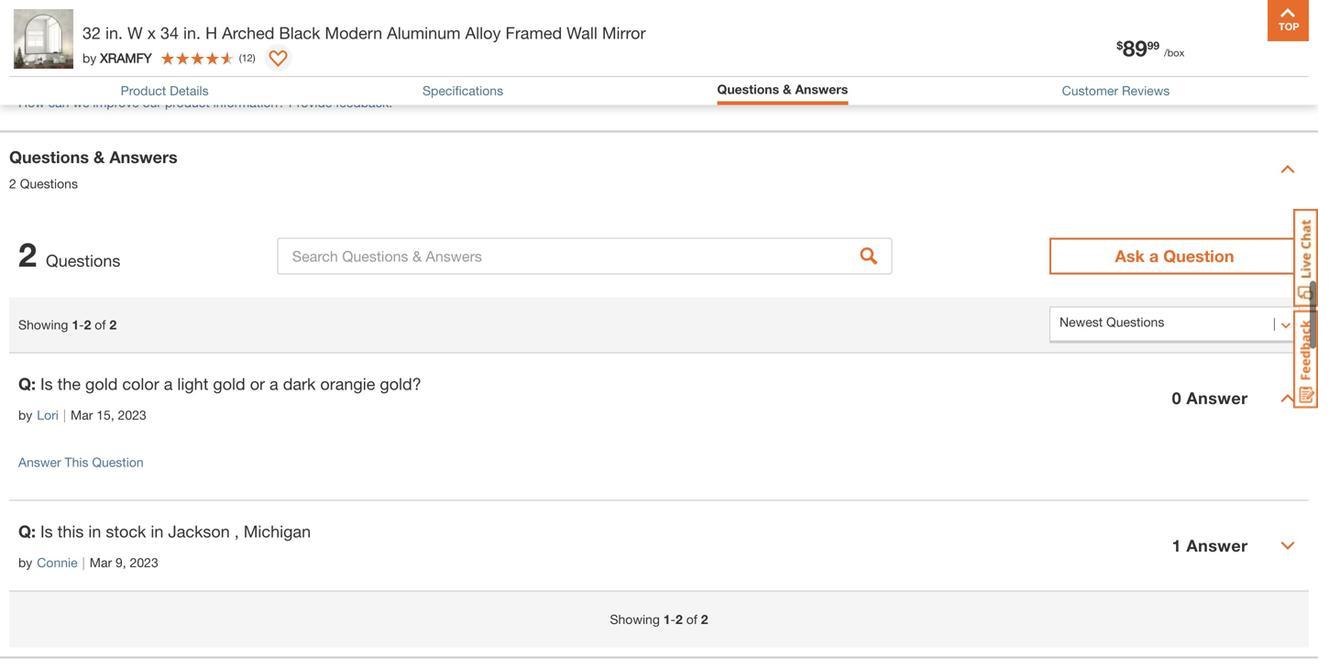Task type: locate. For each thing, give the bounding box(es) containing it.
1 horizontal spatial of
[[686, 612, 698, 627]]

|
[[63, 408, 66, 423], [82, 555, 85, 570]]

34
[[160, 23, 179, 43]]

2 q: from the top
[[18, 522, 36, 541]]

in. left w
[[105, 23, 123, 43]]

1 horizontal spatial answers
[[795, 82, 848, 97]]

0 horizontal spatial gold
[[85, 374, 118, 394]]

0 vertical spatial |
[[63, 408, 66, 423]]

1 inside questions element
[[1172, 536, 1182, 556]]

by down manufacturer warranty
[[83, 50, 97, 65]]

product
[[121, 83, 166, 98]]

1 horizontal spatial question
[[1164, 246, 1235, 266]]

0 vertical spatial mar
[[71, 408, 93, 423]]

&
[[783, 82, 792, 97], [94, 147, 105, 167]]

answer this question
[[18, 455, 144, 470]]

1 in from the left
[[88, 522, 101, 541]]

top button
[[1268, 0, 1309, 41]]

feedback.
[[336, 95, 393, 110]]

q: left this in the bottom left of the page
[[18, 522, 36, 541]]

& for questions & answers 2 questions
[[94, 147, 105, 167]]

answers inside questions & answers 2 questions
[[109, 147, 178, 167]]

2 in. from the left
[[183, 23, 201, 43]]

question for answer this question
[[92, 455, 144, 470]]

1 vertical spatial q:
[[18, 522, 36, 541]]

in.
[[105, 23, 123, 43], [183, 23, 201, 43]]

0 vertical spatial answer
[[1187, 388, 1248, 408]]

jackson
[[168, 522, 230, 541]]

0 horizontal spatial in
[[88, 522, 101, 541]]

0 vertical spatial -
[[79, 317, 84, 332]]

is
[[40, 374, 53, 394], [40, 522, 53, 541]]

q: left 'the'
[[18, 374, 36, 394]]

1 horizontal spatial in
[[151, 522, 164, 541]]

0 vertical spatial q:
[[18, 374, 36, 394]]

1 vertical spatial &
[[94, 147, 105, 167]]

& for questions & answers
[[783, 82, 792, 97]]

1 horizontal spatial gold
[[213, 374, 245, 394]]

1 vertical spatial showing 1 - 2 of 2
[[610, 612, 708, 627]]

1 vertical spatial caret image
[[1281, 539, 1296, 553]]

1 vertical spatial by
[[18, 408, 32, 423]]

question right the ask
[[1164, 246, 1235, 266]]

caret image
[[1281, 162, 1296, 176]]

connie button
[[37, 553, 78, 573]]

specifications button
[[423, 83, 503, 98], [423, 83, 503, 98]]

is left this in the bottom left of the page
[[40, 522, 53, 541]]

/box
[[1165, 47, 1185, 59]]

1 horizontal spatial in.
[[183, 23, 201, 43]]

9,
[[116, 555, 126, 570]]

product
[[165, 95, 210, 110]]

question right this
[[92, 455, 144, 470]]

| right connie
[[82, 555, 85, 570]]

1 vertical spatial 1
[[1172, 536, 1182, 556]]

caret image right 0 answer at right
[[1281, 391, 1296, 406]]

gold?
[[380, 374, 422, 394]]

a right "or"
[[270, 374, 278, 394]]

by xramfy
[[83, 50, 152, 65]]

we
[[73, 95, 89, 110]]

1 vertical spatial |
[[82, 555, 85, 570]]

1 horizontal spatial showing
[[610, 612, 660, 627]]

is for is this in stock in jackson  , michigan
[[40, 522, 53, 541]]

| right lori
[[63, 408, 66, 423]]

by left connie
[[18, 555, 32, 570]]

caret image right 1 answer
[[1281, 539, 1296, 553]]

warranty for manufacturer warranty
[[107, 29, 159, 44]]

1 vertical spatial question
[[92, 455, 144, 470]]

by lori | mar 15, 2023
[[18, 408, 146, 423]]

15,
[[97, 408, 114, 423]]

2 vertical spatial answer
[[1187, 536, 1248, 556]]

question
[[1164, 246, 1235, 266], [92, 455, 144, 470]]

warranty up xramfy
[[107, 29, 159, 44]]

| for the
[[63, 408, 66, 423]]

questions
[[717, 82, 779, 97], [9, 147, 89, 167], [20, 176, 78, 191], [46, 251, 120, 270]]

0 horizontal spatial |
[[63, 408, 66, 423]]

h
[[205, 23, 217, 43]]

information?
[[213, 95, 285, 110]]

q: is the gold color a light gold or a dark orangie gold?
[[18, 374, 422, 394]]

gold
[[85, 374, 118, 394], [213, 374, 245, 394]]

0 vertical spatial of
[[95, 317, 106, 332]]

caret image for 1 answer
[[1281, 539, 1296, 553]]

orangie
[[320, 374, 375, 394]]

2 horizontal spatial a
[[1150, 246, 1159, 266]]

of
[[95, 317, 106, 332], [686, 612, 698, 627]]

black
[[279, 23, 320, 43]]

mar
[[71, 408, 93, 423], [90, 555, 112, 570]]

-
[[79, 317, 84, 332], [671, 612, 676, 627]]

questions & answers button
[[717, 82, 848, 100], [717, 82, 848, 97]]

Search Questions & Answers text field
[[278, 238, 893, 275]]

1 vertical spatial answers
[[109, 147, 178, 167]]

warranty
[[107, 29, 159, 44], [368, 29, 420, 44]]

1 horizontal spatial &
[[783, 82, 792, 97]]

2023 right 9,
[[130, 555, 158, 570]]

questions & answers 2 questions
[[9, 147, 178, 191]]

display image
[[269, 50, 288, 69]]

by
[[83, 50, 97, 65], [18, 408, 32, 423], [18, 555, 32, 570]]

2023
[[118, 408, 146, 423], [130, 555, 158, 570]]

2023 for stock
[[130, 555, 158, 570]]

answer this question link
[[18, 455, 144, 470]]

mar left 9,
[[90, 555, 112, 570]]

manufacturer warranty
[[28, 29, 159, 44]]

2 warranty from the left
[[368, 29, 420, 44]]

product details button
[[121, 83, 209, 98], [121, 83, 209, 98]]

the
[[57, 374, 81, 394]]

1
[[72, 317, 79, 332], [1172, 536, 1182, 556], [664, 612, 671, 627]]

showing 1 - 2 of 2
[[18, 317, 117, 332], [610, 612, 708, 627]]

answers for questions & answers
[[795, 82, 848, 97]]

0 horizontal spatial showing
[[18, 317, 68, 332]]

questions inside 2 questions
[[46, 251, 120, 270]]

0 vertical spatial 2023
[[118, 408, 146, 423]]

in. left h
[[183, 23, 201, 43]]

answer
[[1187, 388, 1248, 408], [18, 455, 61, 470], [1187, 536, 1248, 556]]

2 is from the top
[[40, 522, 53, 541]]

2 horizontal spatial 1
[[1172, 536, 1182, 556]]

0 horizontal spatial in.
[[105, 23, 123, 43]]

& inside questions & answers 2 questions
[[94, 147, 105, 167]]

arched
[[222, 23, 275, 43]]

dark
[[283, 374, 316, 394]]

0 horizontal spatial question
[[92, 455, 144, 470]]

2 questions
[[18, 235, 120, 274]]

mar left 15,
[[71, 408, 93, 423]]

0 vertical spatial showing 1 - 2 of 2
[[18, 317, 117, 332]]

1 horizontal spatial warranty
[[368, 29, 420, 44]]

a
[[1150, 246, 1159, 266], [164, 374, 173, 394], [270, 374, 278, 394]]

1 warranty from the left
[[107, 29, 159, 44]]

this
[[57, 522, 84, 541]]

a right the ask
[[1150, 246, 1159, 266]]

by left lori
[[18, 408, 32, 423]]

1 q: from the top
[[18, 374, 36, 394]]

1 vertical spatial is
[[40, 522, 53, 541]]

0 vertical spatial showing
[[18, 317, 68, 332]]

answers
[[795, 82, 848, 97], [109, 147, 178, 167]]

light
[[177, 374, 208, 394]]

answer for is the gold color a light gold or a dark orangie gold?
[[1187, 388, 1248, 408]]

1 vertical spatial mar
[[90, 555, 112, 570]]

0 horizontal spatial answers
[[109, 147, 178, 167]]

1 horizontal spatial -
[[671, 612, 676, 627]]

0 horizontal spatial of
[[95, 317, 106, 332]]

1 vertical spatial showing
[[610, 612, 660, 627]]

2
[[9, 176, 16, 191], [18, 235, 37, 274], [84, 317, 91, 332], [109, 317, 117, 332], [676, 612, 683, 627], [701, 612, 708, 627]]

mar for gold
[[71, 408, 93, 423]]

no
[[348, 29, 365, 44]]

ask a question
[[1115, 246, 1235, 266]]

| for this
[[82, 555, 85, 570]]

0 horizontal spatial warranty
[[107, 29, 159, 44]]

q:
[[18, 374, 36, 394], [18, 522, 36, 541]]

how can we improve our product information? provide feedback. link
[[18, 95, 393, 110]]

connie
[[37, 555, 78, 570]]

gold up 15,
[[85, 374, 118, 394]]

1 horizontal spatial showing 1 - 2 of 2
[[610, 612, 708, 627]]

1 horizontal spatial 1
[[664, 612, 671, 627]]

question for ask a question
[[1164, 246, 1235, 266]]

0 vertical spatial answers
[[795, 82, 848, 97]]

is left 'the'
[[40, 374, 53, 394]]

in right stock
[[151, 522, 164, 541]]

gold left "or"
[[213, 374, 245, 394]]

in right this in the bottom left of the page
[[88, 522, 101, 541]]

reviews
[[1122, 83, 1170, 98]]

stock
[[106, 522, 146, 541]]

1 caret image from the top
[[1281, 391, 1296, 406]]

2023 for color
[[118, 408, 146, 423]]

0 vertical spatial question
[[1164, 246, 1235, 266]]

1 vertical spatial 2023
[[130, 555, 158, 570]]

1 is from the top
[[40, 374, 53, 394]]

a left the light
[[164, 374, 173, 394]]

2 caret image from the top
[[1281, 539, 1296, 553]]

warranty right no
[[368, 29, 420, 44]]

0 horizontal spatial 1
[[72, 317, 79, 332]]

0 vertical spatial 1
[[72, 317, 79, 332]]

$
[[1117, 39, 1123, 52]]

caret image
[[1281, 391, 1296, 406], [1281, 539, 1296, 553]]

customer
[[1062, 83, 1119, 98]]

is for is the gold color a light gold or a dark orangie gold?
[[40, 374, 53, 394]]

q: is this in stock in jackson  , michigan
[[18, 522, 311, 541]]

alloy
[[465, 23, 501, 43]]

2023 right 15,
[[118, 408, 146, 423]]

warranty for no warranty
[[368, 29, 420, 44]]

0 horizontal spatial -
[[79, 317, 84, 332]]

0 vertical spatial caret image
[[1281, 391, 1296, 406]]

how
[[18, 95, 45, 110]]

(
[[239, 52, 242, 64]]

0 vertical spatial &
[[783, 82, 792, 97]]

question inside button
[[1164, 246, 1235, 266]]

this
[[65, 455, 88, 470]]

0 horizontal spatial a
[[164, 374, 173, 394]]

lori
[[37, 408, 59, 423]]

0 horizontal spatial &
[[94, 147, 105, 167]]

customer reviews button
[[1062, 83, 1170, 98], [1062, 83, 1170, 98]]

in
[[88, 522, 101, 541], [151, 522, 164, 541]]

0 vertical spatial is
[[40, 374, 53, 394]]

1 horizontal spatial |
[[82, 555, 85, 570]]

2 vertical spatial 1
[[664, 612, 671, 627]]

2 vertical spatial by
[[18, 555, 32, 570]]



Task type: describe. For each thing, give the bounding box(es) containing it.
32
[[83, 23, 101, 43]]

modern
[[325, 23, 382, 43]]

mirror
[[602, 23, 646, 43]]

1 vertical spatial of
[[686, 612, 698, 627]]

1 gold from the left
[[85, 374, 118, 394]]

2 gold from the left
[[213, 374, 245, 394]]

ask
[[1115, 246, 1145, 266]]

can
[[48, 95, 69, 110]]

provide
[[289, 95, 332, 110]]

a inside ask a question button
[[1150, 246, 1159, 266]]

w
[[127, 23, 143, 43]]

0
[[1172, 388, 1182, 408]]

1 answer
[[1172, 536, 1248, 556]]

0 answer
[[1172, 388, 1248, 408]]

2 inside questions & answers 2 questions
[[9, 176, 16, 191]]

x
[[147, 23, 156, 43]]

89
[[1123, 35, 1148, 61]]

)
[[253, 52, 255, 64]]

our
[[143, 95, 161, 110]]

questions & answers
[[717, 82, 848, 97]]

no warranty
[[348, 29, 420, 44]]

aluminum
[[387, 23, 461, 43]]

framed
[[506, 23, 562, 43]]

how can we improve our product information? provide feedback.
[[18, 95, 393, 110]]

( 12 )
[[239, 52, 255, 64]]

1 horizontal spatial a
[[270, 374, 278, 394]]

answer for is this in stock in jackson  , michigan
[[1187, 536, 1248, 556]]

1 vertical spatial -
[[671, 612, 676, 627]]

by connie | mar 9, 2023
[[18, 555, 158, 570]]

michigan
[[244, 522, 311, 541]]

feedback link image
[[1294, 310, 1318, 409]]

product image image
[[14, 9, 73, 69]]

1 vertical spatial answer
[[18, 455, 61, 470]]

details
[[170, 83, 209, 98]]

32 in. w x 34 in. h arched black modern aluminum alloy framed wall mirror
[[83, 23, 646, 43]]

0 horizontal spatial showing 1 - 2 of 2
[[18, 317, 117, 332]]

q: for q: is this in stock in jackson  , michigan
[[18, 522, 36, 541]]

by for this
[[18, 555, 32, 570]]

color
[[122, 374, 159, 394]]

wall
[[567, 23, 598, 43]]

mar for in
[[90, 555, 112, 570]]

1 in. from the left
[[105, 23, 123, 43]]

by for the
[[18, 408, 32, 423]]

product details
[[121, 83, 209, 98]]

questions element
[[9, 352, 1309, 592]]

q: for q: is the gold color a light gold or a dark orangie gold?
[[18, 374, 36, 394]]

specifications
[[423, 83, 503, 98]]

lori button
[[37, 406, 59, 425]]

improve
[[93, 95, 139, 110]]

manufacturer
[[28, 29, 104, 44]]

ask a question button
[[1050, 238, 1300, 275]]

,
[[234, 522, 239, 541]]

$ 89 99 /box
[[1117, 35, 1185, 61]]

12
[[242, 52, 253, 64]]

2 in from the left
[[151, 522, 164, 541]]

live chat image
[[1294, 209, 1318, 307]]

answers for questions & answers 2 questions
[[109, 147, 178, 167]]

0 vertical spatial by
[[83, 50, 97, 65]]

customer reviews
[[1062, 83, 1170, 98]]

99
[[1148, 39, 1160, 52]]

caret image for 0 answer
[[1281, 391, 1296, 406]]

xramfy
[[100, 50, 152, 65]]

or
[[250, 374, 265, 394]]



Task type: vqa. For each thing, say whether or not it's contained in the screenshot.
the bottom THE QUESTION
yes



